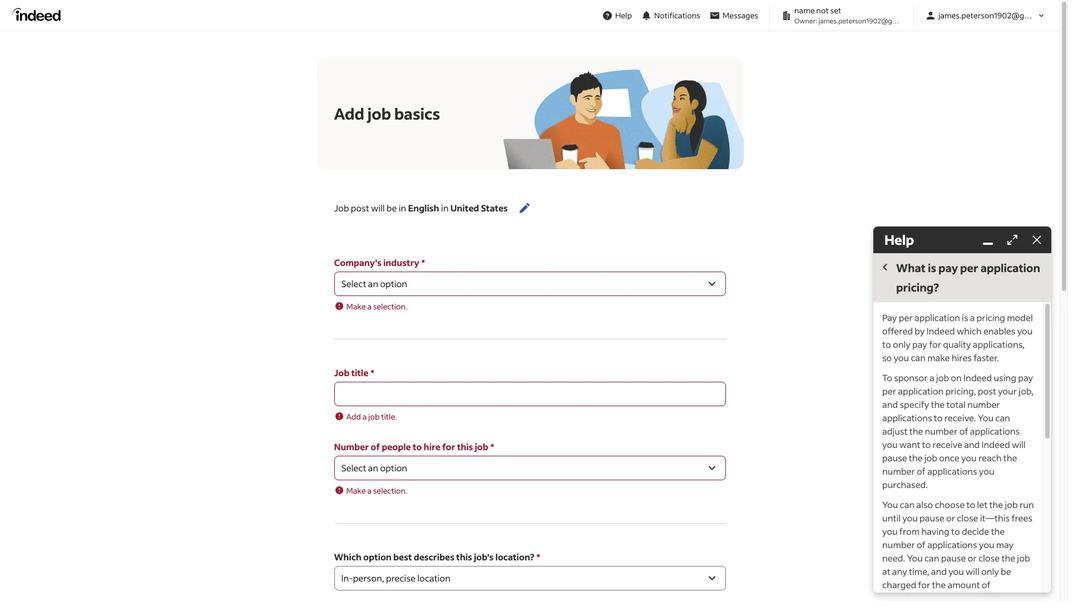 Task type: vqa. For each thing, say whether or not it's contained in the screenshot.
bottommost benefits
no



Task type: locate. For each thing, give the bounding box(es) containing it.
this right 'hire'
[[457, 441, 473, 453]]

error image down company's
[[334, 301, 344, 311]]

the left amount
[[933, 579, 946, 591]]

indeed inside the pay per application is a pricing model offered by indeed which enables you to only pay for quality applications, so you can make hires faster.
[[927, 325, 956, 337]]

add job basics
[[334, 103, 440, 123]]

add
[[334, 103, 365, 123], [347, 411, 361, 422]]

1 vertical spatial indeed
[[964, 372, 993, 384]]

error image
[[334, 411, 344, 421]]

your
[[999, 385, 1018, 397]]

of up received.
[[982, 579, 991, 591]]

0 vertical spatial be
[[387, 202, 397, 214]]

close image
[[1031, 233, 1044, 247]]

0 vertical spatial add
[[334, 103, 365, 123]]

number down pricing,
[[968, 399, 1001, 410]]

selection. for of
[[373, 485, 408, 496]]

will inside you can also choose to let the job run until you pause or close it—this frees you from having to decide the number of applications you may need. you can pause or close the job at any time, and you will only be charged for the amount of applications you received.
[[966, 566, 980, 577]]

0 vertical spatial is
[[928, 261, 937, 275]]

you right so
[[894, 352, 910, 364]]

1 vertical spatial error image
[[334, 485, 344, 495]]

2 make from the top
[[347, 485, 366, 496]]

states
[[481, 202, 508, 214]]

having
[[922, 525, 950, 537]]

and left the specify
[[883, 399, 899, 410]]

name not set owner: james.peterson1902@gmail.com
[[795, 5, 921, 25]]

2 make a selection. from the top
[[347, 485, 408, 496]]

be left english
[[387, 202, 397, 214]]

2 horizontal spatial you
[[978, 412, 994, 424]]

a for job title *
[[363, 411, 367, 422]]

job post will be in english in united states
[[334, 202, 508, 214]]

for right 'hire'
[[443, 441, 456, 453]]

0 vertical spatial per
[[961, 261, 979, 275]]

1 error image from the top
[[334, 301, 344, 311]]

close
[[958, 512, 979, 524], [979, 552, 1000, 564]]

and up reach
[[965, 439, 980, 450]]

error image
[[334, 301, 344, 311], [334, 485, 344, 495]]

to inside the pay per application is a pricing model offered by indeed which enables you to only pay for quality applications, so you can make hires faster.
[[883, 338, 892, 350]]

0 vertical spatial help
[[616, 10, 632, 21]]

to
[[883, 338, 892, 350], [934, 412, 943, 424], [923, 439, 931, 450], [413, 441, 422, 453], [967, 499, 976, 510], [952, 525, 961, 537]]

which
[[957, 325, 982, 337]]

of
[[960, 425, 969, 437], [371, 441, 380, 453], [917, 465, 926, 477], [917, 539, 926, 551], [982, 579, 991, 591]]

1 make a selection. from the top
[[347, 301, 408, 312]]

for inside you can also choose to let the job run until you pause or close it—this frees you from having to decide the number of applications you may need. you can pause or close the job at any time, and you will only be charged for the amount of applications you received.
[[919, 579, 931, 591]]

for down time,
[[919, 579, 931, 591]]

pause down want
[[883, 452, 908, 464]]

2 selection. from the top
[[373, 485, 408, 496]]

you right "once"
[[962, 452, 977, 464]]

1 horizontal spatial be
[[1001, 566, 1012, 577]]

1 vertical spatial will
[[1013, 439, 1026, 450]]

or
[[947, 512, 956, 524], [968, 552, 977, 564]]

0 vertical spatial you
[[978, 412, 994, 424]]

pause
[[883, 452, 908, 464], [920, 512, 945, 524], [942, 552, 967, 564]]

2 horizontal spatial pay
[[1019, 372, 1034, 384]]

a down "company's industry *"
[[368, 301, 372, 312]]

it—this
[[981, 512, 1010, 524]]

1 horizontal spatial and
[[932, 566, 947, 577]]

you
[[1018, 325, 1033, 337], [894, 352, 910, 364], [883, 439, 898, 450], [962, 452, 977, 464], [980, 465, 995, 477], [903, 512, 918, 524], [883, 525, 898, 537], [980, 539, 995, 551], [949, 566, 965, 577], [934, 592, 950, 601]]

be down may on the bottom right of page
[[1001, 566, 1012, 577]]

2 in from the left
[[441, 202, 449, 214]]

only
[[893, 338, 911, 350], [982, 566, 1000, 577]]

you up until
[[883, 499, 899, 510]]

1 vertical spatial help
[[885, 231, 915, 248]]

in left english
[[399, 202, 407, 214]]

for up the "make"
[[930, 338, 942, 350]]

in left 'united'
[[441, 202, 449, 214]]

0 horizontal spatial and
[[883, 399, 899, 410]]

job
[[334, 202, 349, 214], [334, 367, 350, 379]]

be inside you can also choose to let the job run until you pause or close it—this frees you from having to decide the number of applications you may need. you can pause or close the job at any time, and you will only be charged for the amount of applications you received.
[[1001, 566, 1012, 577]]

add for add a job title.
[[347, 411, 361, 422]]

0 horizontal spatial per
[[883, 385, 897, 397]]

0 vertical spatial only
[[893, 338, 911, 350]]

option
[[364, 551, 392, 563]]

application up "by"
[[915, 312, 961, 323]]

error image for company's
[[334, 301, 344, 311]]

0 horizontal spatial you
[[883, 499, 899, 510]]

0 horizontal spatial in
[[399, 202, 407, 214]]

1 vertical spatial for
[[443, 441, 456, 453]]

applications up reach
[[971, 425, 1021, 437]]

0 vertical spatial post
[[351, 202, 369, 214]]

0 horizontal spatial is
[[928, 261, 937, 275]]

offered
[[883, 325, 914, 337]]

is
[[928, 261, 937, 275], [963, 312, 969, 323]]

2 vertical spatial per
[[883, 385, 897, 397]]

1 horizontal spatial per
[[899, 312, 913, 323]]

on
[[952, 372, 962, 384]]

close down may on the bottom right of page
[[979, 552, 1000, 564]]

you right receive.
[[978, 412, 994, 424]]

post left your
[[979, 385, 997, 397]]

make a selection. down "company's industry *"
[[347, 301, 408, 312]]

for inside the pay per application is a pricing model offered by indeed which enables you to only pay for quality applications, so you can make hires faster.
[[930, 338, 942, 350]]

indeed right "by"
[[927, 325, 956, 337]]

a up which
[[971, 312, 976, 323]]

reach
[[979, 452, 1002, 464]]

1 horizontal spatial you
[[908, 552, 923, 564]]

pay up pricing?
[[939, 261, 959, 275]]

for
[[930, 338, 942, 350], [443, 441, 456, 453], [919, 579, 931, 591]]

1 vertical spatial make
[[347, 485, 366, 496]]

job title *
[[334, 367, 374, 379]]

application inside what is pay per application pricing?
[[981, 261, 1041, 275]]

or down decide
[[968, 552, 977, 564]]

1 job from the top
[[334, 202, 349, 214]]

pay inside the pay per application is a pricing model offered by indeed which enables you to only pay for quality applications, so you can make hires faster.
[[913, 338, 928, 350]]

to left 'hire'
[[413, 441, 422, 453]]

error image for number
[[334, 485, 344, 495]]

0 vertical spatial or
[[947, 512, 956, 524]]

0 horizontal spatial pay
[[913, 338, 928, 350]]

2 vertical spatial and
[[932, 566, 947, 577]]

you down 'model'
[[1018, 325, 1033, 337]]

1 selection. from the top
[[373, 301, 408, 312]]

make down company's
[[347, 301, 366, 312]]

to left receive.
[[934, 412, 943, 424]]

1 horizontal spatial is
[[963, 312, 969, 323]]

a left title.
[[363, 411, 367, 422]]

can up time,
[[925, 552, 940, 564]]

application down expand view image
[[981, 261, 1041, 275]]

1 in from the left
[[399, 202, 407, 214]]

0 vertical spatial for
[[930, 338, 942, 350]]

indeed up reach
[[982, 439, 1011, 450]]

selection. down people
[[373, 485, 408, 496]]

receive
[[933, 439, 963, 450]]

1 vertical spatial be
[[1001, 566, 1012, 577]]

2 job from the top
[[334, 367, 350, 379]]

is right the what on the top right of the page
[[928, 261, 937, 275]]

0 horizontal spatial only
[[893, 338, 911, 350]]

job
[[368, 103, 391, 123], [937, 372, 950, 384], [369, 411, 380, 422], [475, 441, 489, 453], [925, 452, 938, 464], [1006, 499, 1019, 510], [1018, 552, 1031, 564]]

will
[[371, 202, 385, 214], [1013, 439, 1026, 450], [966, 566, 980, 577]]

make a selection. for of
[[347, 485, 408, 496]]

can left the "make"
[[911, 352, 926, 364]]

1 vertical spatial and
[[965, 439, 980, 450]]

and
[[883, 399, 899, 410], [965, 439, 980, 450], [932, 566, 947, 577]]

0 vertical spatial application
[[981, 261, 1041, 275]]

1 horizontal spatial help
[[885, 231, 915, 248]]

applications down charged
[[883, 592, 933, 601]]

the right reach
[[1004, 452, 1018, 464]]

0 vertical spatial make a selection.
[[347, 301, 408, 312]]

1 vertical spatial per
[[899, 312, 913, 323]]

pay up the job, on the right of the page
[[1019, 372, 1034, 384]]

0 vertical spatial this
[[457, 441, 473, 453]]

indeed home image
[[12, 8, 66, 21]]

in-person, precise location
[[342, 572, 451, 584]]

0 vertical spatial job
[[334, 202, 349, 214]]

1 vertical spatial pause
[[920, 512, 945, 524]]

can inside the pay per application is a pricing model offered by indeed which enables you to only pay for quality applications, so you can make hires faster.
[[911, 352, 926, 364]]

of down receive.
[[960, 425, 969, 437]]

per up offered
[[899, 312, 913, 323]]

2 vertical spatial will
[[966, 566, 980, 577]]

sponsor
[[895, 372, 928, 384]]

0 vertical spatial make
[[347, 301, 366, 312]]

make down number
[[347, 485, 366, 496]]

pay inside what is pay per application pricing?
[[939, 261, 959, 275]]

enables
[[984, 325, 1016, 337]]

to right want
[[923, 439, 931, 450]]

you up time,
[[908, 552, 923, 564]]

number
[[968, 399, 1001, 410], [926, 425, 958, 437], [883, 465, 916, 477], [883, 539, 916, 551]]

1 make from the top
[[347, 301, 366, 312]]

make
[[347, 301, 366, 312], [347, 485, 366, 496]]

from
[[900, 525, 920, 537]]

james.peterson1902@gmail.com inside name not set owner: james.peterson1902@gmail.com
[[819, 17, 921, 25]]

to
[[883, 372, 893, 384]]

0 vertical spatial indeed
[[927, 325, 956, 337]]

1 vertical spatial job
[[334, 367, 350, 379]]

by
[[915, 325, 925, 337]]

1 vertical spatial make a selection.
[[347, 485, 408, 496]]

is up which
[[963, 312, 969, 323]]

2 vertical spatial for
[[919, 579, 931, 591]]

only down may on the bottom right of page
[[982, 566, 1000, 577]]

per
[[961, 261, 979, 275], [899, 312, 913, 323], [883, 385, 897, 397]]

2 vertical spatial pay
[[1019, 372, 1034, 384]]

1 horizontal spatial only
[[982, 566, 1000, 577]]

company's
[[334, 257, 382, 268]]

you down until
[[883, 525, 898, 537]]

application up the specify
[[899, 385, 944, 397]]

will up amount
[[966, 566, 980, 577]]

pay per application is a pricing model offered by indeed which enables you to only pay for quality applications, so you can make hires faster.
[[883, 312, 1034, 364]]

0 vertical spatial pause
[[883, 452, 908, 464]]

to left let on the bottom right of the page
[[967, 499, 976, 510]]

2 horizontal spatial will
[[1013, 439, 1026, 450]]

0 horizontal spatial post
[[351, 202, 369, 214]]

post
[[351, 202, 369, 214], [979, 385, 997, 397]]

in
[[399, 202, 407, 214], [441, 202, 449, 214]]

is inside what is pay per application pricing?
[[928, 261, 937, 275]]

this
[[457, 441, 473, 453], [457, 551, 472, 563]]

to up so
[[883, 338, 892, 350]]

job for job post will be in english in united states
[[334, 202, 349, 214]]

*
[[422, 257, 425, 268], [371, 367, 374, 379], [491, 441, 494, 453], [537, 551, 540, 563]]

a
[[368, 301, 372, 312], [971, 312, 976, 323], [930, 372, 935, 384], [363, 411, 367, 422], [368, 485, 372, 496]]

only down offered
[[893, 338, 911, 350]]

can
[[911, 352, 926, 364], [996, 412, 1011, 424], [900, 499, 915, 510], [925, 552, 940, 564]]

1 vertical spatial selection.
[[373, 485, 408, 496]]

1 vertical spatial pay
[[913, 338, 928, 350]]

0 vertical spatial selection.
[[373, 301, 408, 312]]

post up company's
[[351, 202, 369, 214]]

0 vertical spatial will
[[371, 202, 385, 214]]

james.peterson1902@gmail.com
[[939, 10, 1057, 21], [819, 17, 921, 25]]

you down amount
[[934, 592, 950, 601]]

job left the 'run'
[[1006, 499, 1019, 510]]

purchased.
[[883, 479, 929, 490]]

of down from
[[917, 539, 926, 551]]

pay
[[939, 261, 959, 275], [913, 338, 928, 350], [1019, 372, 1034, 384]]

1 horizontal spatial in
[[441, 202, 449, 214]]

you
[[978, 412, 994, 424], [883, 499, 899, 510], [908, 552, 923, 564]]

a right sponsor
[[930, 372, 935, 384]]

None field
[[334, 382, 726, 406]]

close up decide
[[958, 512, 979, 524]]

job post language or country image
[[518, 202, 532, 215]]

owner:
[[795, 17, 818, 25]]

per down the to
[[883, 385, 897, 397]]

1 horizontal spatial post
[[979, 385, 997, 397]]

help up the what on the top right of the page
[[885, 231, 915, 248]]

0 vertical spatial error image
[[334, 301, 344, 311]]

the down want
[[909, 452, 923, 464]]

help left notifications dropdown button
[[616, 10, 632, 21]]

hires
[[952, 352, 972, 364]]

location
[[418, 572, 451, 584]]

2 vertical spatial pause
[[942, 552, 967, 564]]

location?
[[496, 551, 535, 563]]

make a selection. down people
[[347, 485, 408, 496]]

1 horizontal spatial will
[[966, 566, 980, 577]]

1 vertical spatial only
[[982, 566, 1000, 577]]

you up amount
[[949, 566, 965, 577]]

applications down "once"
[[928, 465, 978, 477]]

and right time,
[[932, 566, 947, 577]]

receive.
[[945, 412, 977, 424]]

make for number
[[347, 485, 366, 496]]

using
[[994, 372, 1017, 384]]

1 vertical spatial is
[[963, 312, 969, 323]]

2 error image from the top
[[334, 485, 344, 495]]

total
[[947, 399, 966, 410]]

1 vertical spatial post
[[979, 385, 997, 397]]

can down your
[[996, 412, 1011, 424]]

a inside to sponsor a job on indeed using pay per application pricing, post your job, and specify the total number applications to receive. you can adjust the number of applications you want to receive and indeed will pause the job once you reach the number of applications you purchased.
[[930, 372, 935, 384]]

1 horizontal spatial james.peterson1902@gmail.com
[[939, 10, 1057, 21]]

error image down number
[[334, 485, 344, 495]]

will inside to sponsor a job on indeed using pay per application pricing, post your job, and specify the total number applications to receive. you can adjust the number of applications you want to receive and indeed will pause the job once you reach the number of applications you purchased.
[[1013, 439, 1026, 450]]

1 horizontal spatial or
[[968, 552, 977, 564]]

number up purchased.
[[883, 465, 916, 477]]

only inside you can also choose to let the job run until you pause or close it—this frees you from having to decide the number of applications you may need. you can pause or close the job at any time, and you will only be charged for the amount of applications you received.
[[982, 566, 1000, 577]]

applications down having
[[928, 539, 978, 551]]

will down the job, on the right of the page
[[1013, 439, 1026, 450]]

indeed right on at the bottom right of the page
[[964, 372, 993, 384]]

pause inside to sponsor a job on indeed using pay per application pricing, post your job, and specify the total number applications to receive. you can adjust the number of applications you want to receive and indeed will pause the job once you reach the number of applications you purchased.
[[883, 452, 908, 464]]

the
[[932, 399, 945, 410], [910, 425, 924, 437], [909, 452, 923, 464], [1004, 452, 1018, 464], [990, 499, 1004, 510], [992, 525, 1005, 537], [1002, 552, 1016, 564], [933, 579, 946, 591]]

person,
[[353, 572, 384, 584]]

a down number
[[368, 485, 372, 496]]

pause up having
[[920, 512, 945, 524]]

amount
[[948, 579, 981, 591]]

2 vertical spatial application
[[899, 385, 944, 397]]

per up pricing
[[961, 261, 979, 275]]

1 vertical spatial add
[[347, 411, 361, 422]]

number inside you can also choose to let the job run until you pause or close it—this frees you from having to decide the number of applications you may need. you can pause or close the job at any time, and you will only be charged for the amount of applications you received.
[[883, 539, 916, 551]]

0 horizontal spatial james.peterson1902@gmail.com
[[819, 17, 921, 25]]

number up the need.
[[883, 539, 916, 551]]

pay down "by"
[[913, 338, 928, 350]]

make a selection. for industry
[[347, 301, 408, 312]]

applications down the specify
[[883, 412, 933, 424]]

make for company's
[[347, 301, 366, 312]]

selection.
[[373, 301, 408, 312], [373, 485, 408, 496]]

2 vertical spatial you
[[908, 552, 923, 564]]

2 horizontal spatial per
[[961, 261, 979, 275]]

0 vertical spatial pay
[[939, 261, 959, 275]]

will left english
[[371, 202, 385, 214]]

this left job's on the bottom
[[457, 551, 472, 563]]

you up from
[[903, 512, 918, 524]]

1 horizontal spatial pay
[[939, 261, 959, 275]]

which option best describes this job's location? *
[[334, 551, 540, 563]]

help button
[[598, 5, 637, 26]]

make a selection.
[[347, 301, 408, 312], [347, 485, 408, 496]]

0 horizontal spatial help
[[616, 10, 632, 21]]

need.
[[883, 552, 906, 564]]

1 vertical spatial application
[[915, 312, 961, 323]]



Task type: describe. For each thing, give the bounding box(es) containing it.
notifications
[[655, 10, 701, 20]]

of left people
[[371, 441, 380, 453]]

job left "once"
[[925, 452, 938, 464]]

company's industry *
[[334, 257, 425, 268]]

job down frees
[[1018, 552, 1031, 564]]

the up it—this
[[990, 499, 1004, 510]]

per inside what is pay per application pricing?
[[961, 261, 979, 275]]

name not set owner: james.peterson1902@gmail.com element
[[777, 4, 921, 26]]

so
[[883, 352, 893, 364]]

and inside you can also choose to let the job run until you pause or close it—this frees you from having to decide the number of applications you may need. you can pause or close the job at any time, and you will only be charged for the amount of applications you received.
[[932, 566, 947, 577]]

model
[[1008, 312, 1034, 323]]

to sponsor a job on indeed using pay per application pricing, post your job, and specify the total number applications to receive. you can adjust the number of applications you want to receive and indeed will pause the job once you reach the number of applications you purchased.
[[883, 372, 1034, 490]]

once
[[940, 452, 960, 464]]

0 horizontal spatial or
[[947, 512, 956, 524]]

in-person, precise location button
[[334, 566, 726, 591]]

which
[[334, 551, 362, 563]]

specify
[[900, 399, 930, 410]]

describes
[[414, 551, 455, 563]]

job left on at the bottom right of the page
[[937, 372, 950, 384]]

job left basics
[[368, 103, 391, 123]]

1 vertical spatial this
[[457, 551, 472, 563]]

expand view image
[[1006, 233, 1020, 247]]

number up "receive"
[[926, 425, 958, 437]]

minimize image
[[982, 233, 995, 247]]

only inside the pay per application is a pricing model offered by indeed which enables you to only pay for quality applications, so you can make hires faster.
[[893, 338, 911, 350]]

a for company's industry *
[[368, 301, 372, 312]]

job,
[[1019, 385, 1034, 397]]

of up purchased.
[[917, 465, 926, 477]]

to left decide
[[952, 525, 961, 537]]

1 vertical spatial or
[[968, 552, 977, 564]]

english
[[408, 202, 440, 214]]

is inside the pay per application is a pricing model offered by indeed which enables you to only pay for quality applications, so you can make hires faster.
[[963, 312, 969, 323]]

the left total
[[932, 399, 945, 410]]

any
[[893, 566, 908, 577]]

precise
[[386, 572, 416, 584]]

number of people to hire for this job *
[[334, 441, 494, 453]]

best
[[394, 551, 412, 563]]

united
[[451, 202, 479, 214]]

pricing,
[[946, 385, 977, 397]]

0 vertical spatial and
[[883, 399, 899, 410]]

the down it—this
[[992, 525, 1005, 537]]

per inside to sponsor a job on indeed using pay per application pricing, post your job, and specify the total number applications to receive. you can adjust the number of applications you want to receive and indeed will pause the job once you reach the number of applications you purchased.
[[883, 385, 897, 397]]

pricing
[[977, 312, 1006, 323]]

received.
[[952, 592, 989, 601]]

messages link
[[705, 5, 763, 26]]

also
[[917, 499, 934, 510]]

at
[[883, 566, 891, 577]]

pay
[[883, 312, 898, 323]]

not
[[817, 5, 829, 16]]

can inside to sponsor a job on indeed using pay per application pricing, post your job, and specify the total number applications to receive. you can adjust the number of applications you want to receive and indeed will pause the job once you reach the number of applications you purchased.
[[996, 412, 1011, 424]]

set
[[831, 5, 842, 16]]

what
[[897, 261, 926, 275]]

job left title.
[[369, 411, 380, 422]]

frees
[[1012, 512, 1033, 524]]

you inside to sponsor a job on indeed using pay per application pricing, post your job, and specify the total number applications to receive. you can adjust the number of applications you want to receive and indeed will pause the job once you reach the number of applications you purchased.
[[978, 412, 994, 424]]

decide
[[962, 525, 990, 537]]

0 horizontal spatial will
[[371, 202, 385, 214]]

application inside to sponsor a job on indeed using pay per application pricing, post your job, and specify the total number applications to receive. you can adjust the number of applications you want to receive and indeed will pause the job once you reach the number of applications you purchased.
[[899, 385, 944, 397]]

in-
[[342, 572, 353, 584]]

add for add job basics
[[334, 103, 365, 123]]

1 vertical spatial you
[[883, 499, 899, 510]]

james.peterson1902@gmail.com inside dropdown button
[[939, 10, 1057, 21]]

can left also
[[900, 499, 915, 510]]

applications,
[[974, 338, 1025, 350]]

may
[[997, 539, 1014, 551]]

a for number of people to hire for this job *
[[368, 485, 372, 496]]

hire
[[424, 441, 441, 453]]

until
[[883, 512, 901, 524]]

james.peterson1902@gmail.com button
[[921, 5, 1057, 26]]

selection. for industry
[[373, 301, 408, 312]]

2 horizontal spatial and
[[965, 439, 980, 450]]

let
[[978, 499, 988, 510]]

add a job title.
[[347, 411, 397, 422]]

2 vertical spatial indeed
[[982, 439, 1011, 450]]

quality
[[944, 338, 972, 350]]

help inside button
[[616, 10, 632, 21]]

charged
[[883, 579, 917, 591]]

industry
[[384, 257, 419, 268]]

you can also choose to let the job run until you pause or close it—this frees you from having to decide the number of applications you may need. you can pause or close the job at any time, and you will only be charged for the amount of applications you received.
[[883, 499, 1035, 601]]

faster.
[[974, 352, 1000, 364]]

title.
[[381, 411, 397, 422]]

you down the adjust at bottom right
[[883, 439, 898, 450]]

the up want
[[910, 425, 924, 437]]

run
[[1020, 499, 1035, 510]]

job for job title *
[[334, 367, 350, 379]]

post inside to sponsor a job on indeed using pay per application pricing, post your job, and specify the total number applications to receive. you can adjust the number of applications you want to receive and indeed will pause the job once you reach the number of applications you purchased.
[[979, 385, 997, 397]]

number
[[334, 441, 369, 453]]

per inside the pay per application is a pricing model offered by indeed which enables you to only pay for quality applications, so you can make hires faster.
[[899, 312, 913, 323]]

application inside the pay per application is a pricing model offered by indeed which enables you to only pay for quality applications, so you can make hires faster.
[[915, 312, 961, 323]]

choose
[[935, 499, 965, 510]]

want
[[900, 439, 921, 450]]

job's
[[474, 551, 494, 563]]

you down decide
[[980, 539, 995, 551]]

what is pay per application pricing? button
[[878, 258, 1048, 298]]

adjust
[[883, 425, 908, 437]]

messages
[[723, 10, 759, 21]]

1 vertical spatial close
[[979, 552, 1000, 564]]

pay inside to sponsor a job on indeed using pay per application pricing, post your job, and specify the total number applications to receive. you can adjust the number of applications you want to receive and indeed will pause the job once you reach the number of applications you purchased.
[[1019, 372, 1034, 384]]

0 horizontal spatial be
[[387, 202, 397, 214]]

a inside the pay per application is a pricing model offered by indeed which enables you to only pay for quality applications, so you can make hires faster.
[[971, 312, 976, 323]]

0 vertical spatial close
[[958, 512, 979, 524]]

title
[[351, 367, 369, 379]]

the down may on the bottom right of page
[[1002, 552, 1016, 564]]

make
[[928, 352, 951, 364]]

time,
[[910, 566, 930, 577]]

what is pay per application pricing?
[[897, 261, 1041, 294]]

job right 'hire'
[[475, 441, 489, 453]]

basics
[[394, 103, 440, 123]]

name
[[795, 5, 815, 16]]

you down reach
[[980, 465, 995, 477]]

notifications button
[[637, 3, 705, 28]]

people
[[382, 441, 411, 453]]

pricing?
[[897, 280, 940, 294]]



